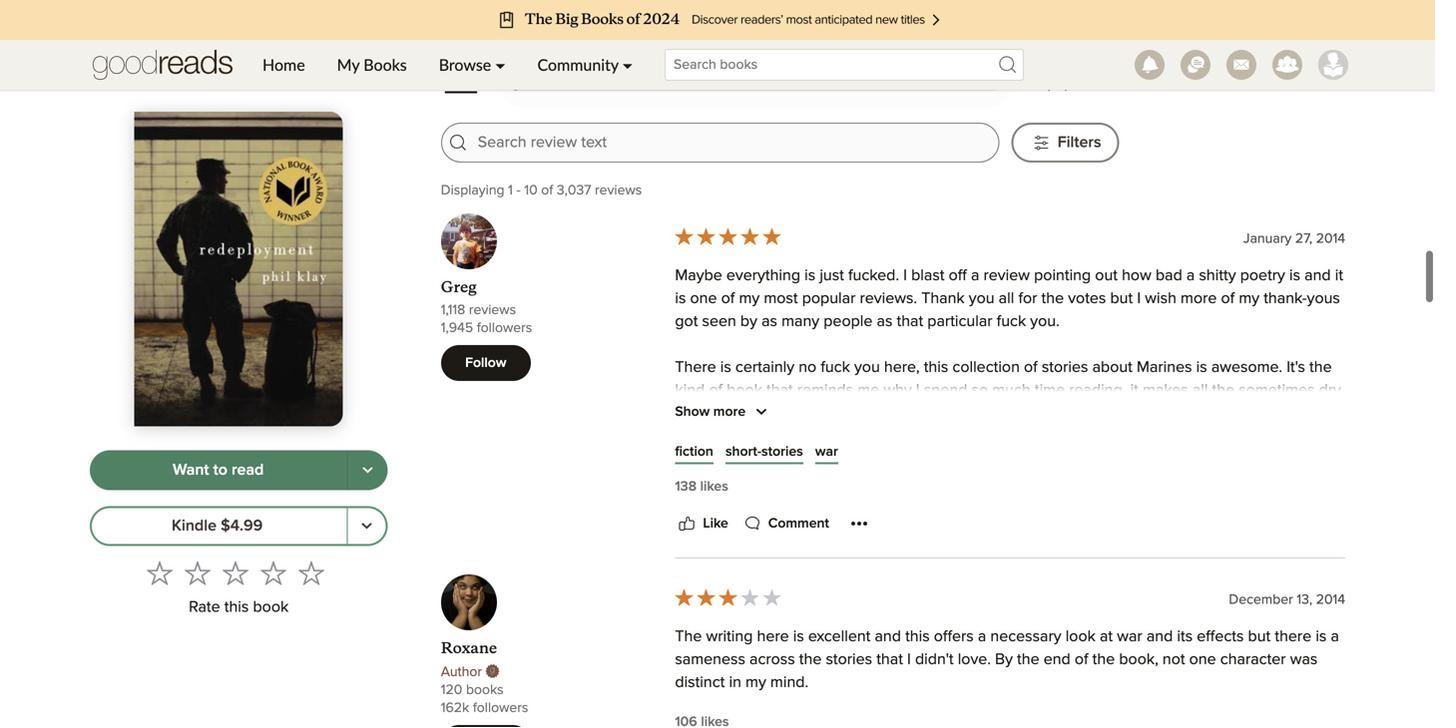 Task type: vqa. For each thing, say whether or not it's contained in the screenshot.
death
yes



Task type: locate. For each thing, give the bounding box(es) containing it.
bad inside maybe everything is just fucked. i blast off a review pointing out how bad a shitty poetry is and it is one of my most popular reviews. thank you all for the votes but i wish more of my thank-yous got seen by as many people as that particular fuck you.
[[1156, 268, 1182, 284]]

the right for
[[1041, 291, 1064, 307]]

0 vertical spatial just
[[820, 268, 844, 284]]

1 vertical spatial particular
[[823, 521, 888, 537]]

0 vertical spatial back
[[1308, 521, 1341, 537]]

engage
[[1064, 658, 1118, 674]]

1 2014 from the top
[[1316, 232, 1345, 246]]

0 horizontal spatial view
[[794, 475, 826, 491]]

are up roads,
[[1310, 544, 1333, 559]]

None search field
[[649, 49, 1040, 81]]

but inside these twelve stories cover all sorts of experiences of being a marine (mostly, one story is from a civilian's point of view and another from someone in army, but marines are still present in all the stories) deployed in the middle east, life after deployment and what being in a war does to you. each story is it's own particular view of the war and the people engaged in it. a marine just back who had been involved in shooting dogs in iraq, chaplins, adjuncts working desk duty and are now living in new york city, marines in the infantry, collecting the bodies of dead soldiers so they can be processed and sent back to america, driving convoy, engineers who repair roads, working artillery, doing psyops. a civilian is charged with teaching iraqi children about baseball because one rich constituent believes this is important to lasting change in the country. people try to come to terms with what they are doing, fight and engage in missions they don't understand. face almost certain death because of bad decisions. try to deal with civilians once they have done their tours.
[[1084, 475, 1107, 491]]

once
[[1302, 681, 1337, 697]]

0 vertical spatial you.
[[1030, 314, 1060, 330]]

0 horizontal spatial story
[[713, 521, 748, 537]]

being up 'engaged'
[[1148, 498, 1188, 514]]

0 vertical spatial so
[[972, 383, 988, 399]]

my down poetry
[[1239, 291, 1260, 307]]

more inside "button"
[[713, 405, 746, 419]]

1 vertical spatial being
[[1148, 498, 1188, 514]]

follow
[[465, 356, 506, 370]]

1 vertical spatial are
[[1310, 544, 1333, 559]]

most
[[764, 291, 798, 307]]

1 horizontal spatial you
[[969, 291, 995, 307]]

marine
[[1105, 452, 1153, 468], [1227, 521, 1275, 537]]

from
[[1299, 452, 1330, 468], [919, 475, 951, 491]]

138 likes
[[675, 480, 728, 494]]

0 vertical spatial about
[[1092, 360, 1133, 376]]

followers inside 120 books 162k followers
[[473, 702, 528, 716]]

0 vertical spatial marines
[[1137, 360, 1192, 376]]

book inside the there is certainly no fuck you here, this collection of stories about marines is awesome. it's the kind of book that reminds me why i spend so much time reading, it makes all the sometimes dry spells of mediocre and mildly forgettable books all worth it.
[[727, 383, 762, 399]]

0 vertical spatial working
[[1147, 544, 1203, 559]]

shitty
[[1199, 268, 1236, 284]]

but down how
[[1110, 291, 1133, 307]]

deal
[[1176, 681, 1206, 697]]

you. down for
[[1030, 314, 1060, 330]]

as right by
[[762, 314, 777, 330]]

all up the another
[[866, 452, 882, 468]]

1 vertical spatial with
[[819, 658, 848, 674]]

stories down constituent
[[826, 652, 872, 668]]

it left makes
[[1130, 383, 1139, 399]]

this up spend
[[924, 360, 948, 376]]

middle
[[843, 498, 890, 514]]

this down civilian
[[905, 629, 930, 645]]

just inside these twelve stories cover all sorts of experiences of being a marine (mostly, one story is from a civilian's point of view and another from someone in army, but marines are still present in all the stories) deployed in the middle east, life after deployment and what being in a war does to you. each story is it's own particular view of the war and the people engaged in it. a marine just back who had been involved in shooting dogs in iraq, chaplins, adjuncts working desk duty and are now living in new york city, marines in the infantry, collecting the bodies of dead soldiers so they can be processed and sent back to america, driving convoy, engineers who repair roads, working artillery, doing psyops. a civilian is charged with teaching iraqi children about baseball because one rich constituent believes this is important to lasting change in the country. people try to come to terms with what they are doing, fight and engage in missions they don't understand. face almost certain death because of bad decisions. try to deal with civilians once they have done their tours.
[[1279, 521, 1304, 537]]

2 2014 from the top
[[1316, 593, 1345, 607]]

it. up desk
[[1196, 521, 1208, 537]]

1 vertical spatial people
[[1060, 521, 1109, 537]]

in up try
[[1122, 658, 1134, 674]]

being
[[1049, 452, 1089, 468], [1148, 498, 1188, 514]]

1 vertical spatial but
[[1084, 475, 1107, 491]]

▾ for community ▾
[[623, 55, 633, 74]]

0 horizontal spatial reviews
[[469, 304, 516, 317]]

1 vertical spatial it.
[[1196, 521, 1208, 537]]

of right 10
[[541, 184, 553, 198]]

fuck up reminds
[[821, 360, 850, 376]]

with down constituent
[[819, 658, 848, 674]]

to up "end"
[[1058, 635, 1072, 651]]

is up thank- at the top right of the page
[[1289, 268, 1300, 284]]

greg link
[[441, 278, 477, 297]]

1 left star
[[445, 77, 450, 91]]

2 as from the left
[[877, 314, 893, 330]]

0 vertical spatial more
[[1181, 291, 1217, 307]]

0 horizontal spatial being
[[1049, 452, 1089, 468]]

of inside the writing here is excellent and this offers a necessary look at war and its effects but there is a sameness across the stories that i didn't love. by the end of the book, not one character was distinct in my mind.
[[1075, 652, 1088, 668]]

2014 right the 13,
[[1316, 593, 1345, 607]]

marines inside the there is certainly no fuck you here, this collection of stories about marines is awesome. it's the kind of book that reminds me why i spend so much time reading, it makes all the sometimes dry spells of mediocre and mildly forgettable books all worth it.
[[1137, 360, 1192, 376]]

in left iraq,
[[963, 544, 975, 559]]

2014 inside review by greg element
[[1316, 232, 1345, 246]]

maybe
[[675, 268, 722, 284]]

you down review
[[969, 291, 995, 307]]

1 vertical spatial from
[[919, 475, 951, 491]]

i inside the writing here is excellent and this offers a necessary look at war and its effects but there is a sameness across the stories that i didn't love. by the end of the book, not one character was distinct in my mind.
[[907, 652, 911, 668]]

particular down thank
[[927, 314, 993, 330]]

▾ right community
[[623, 55, 633, 74]]

my
[[337, 55, 359, 74]]

that up mediocre
[[766, 383, 793, 399]]

rating 0 out of 5 group
[[141, 554, 330, 592]]

are
[[1170, 475, 1193, 491], [1310, 544, 1333, 559], [924, 658, 947, 674]]

and down "iraqi"
[[1146, 629, 1173, 645]]

is
[[805, 268, 816, 284], [1289, 268, 1300, 284], [675, 291, 686, 307], [720, 360, 731, 376], [1196, 360, 1207, 376], [1283, 452, 1294, 468], [752, 521, 763, 537], [961, 612, 972, 628], [793, 629, 804, 645], [1316, 629, 1327, 645], [973, 635, 984, 651]]

to left the read
[[213, 462, 227, 478]]

(1%)
[[1047, 77, 1068, 91]]

soldiers
[[1239, 566, 1294, 582]]

chaplins,
[[1014, 544, 1078, 559]]

you inside the there is certainly no fuck you here, this collection of stories about marines is awesome. it's the kind of book that reminds me why i spend so much time reading, it makes all the sometimes dry spells of mediocre and mildly forgettable books all worth it.
[[854, 360, 880, 376]]

got
[[675, 314, 698, 330]]

this
[[924, 360, 948, 376], [224, 600, 249, 616], [905, 629, 930, 645], [944, 635, 968, 651]]

book down rate 4 out of 5 image
[[253, 600, 289, 616]]

stories inside these twelve stories cover all sorts of experiences of being a marine (mostly, one story is from a civilian's point of view and another from someone in army, but marines are still present in all the stories) deployed in the middle east, life after deployment and what being in a war does to you. each story is it's own particular view of the war and the people engaged in it. a marine just back who had been involved in shooting dogs in iraq, chaplins, adjuncts working desk duty and are now living in new york city, marines in the infantry, collecting the bodies of dead soldiers so they can be processed and sent back to america, driving convoy, engineers who repair roads, working artillery, doing psyops. a civilian is charged with teaching iraqi children about baseball because one rich constituent believes this is important to lasting change in the country. people try to come to terms with what they are doing, fight and engage in missions they don't understand. face almost certain death because of bad decisions. try to deal with civilians once they have done their tours.
[[772, 452, 819, 468]]

2014 inside review by roxane element
[[1316, 593, 1345, 607]]

how
[[1122, 268, 1151, 284]]

my books link
[[321, 40, 423, 90]]

but inside maybe everything is just fucked. i blast off a review pointing out how bad a shitty poetry is and it is one of my most popular reviews. thank you all for the votes but i wish more of my thank-yous got seen by as many people as that particular fuck you.
[[1110, 291, 1133, 307]]

one right not
[[1189, 652, 1216, 668]]

2 vertical spatial that
[[876, 652, 903, 668]]

is down the baseball
[[1316, 629, 1327, 645]]

war down mildly
[[815, 445, 838, 459]]

this inside these twelve stories cover all sorts of experiences of being a marine (mostly, one story is from a civilian's point of view and another from someone in army, but marines are still present in all the stories) deployed in the middle east, life after deployment and what being in a war does to you. each story is it's own particular view of the war and the people engaged in it. a marine just back who had been involved in shooting dogs in iraq, chaplins, adjuncts working desk duty and are now living in new york city, marines in the infantry, collecting the bodies of dead soldiers so they can be processed and sent back to america, driving convoy, engineers who repair roads, working artillery, doing psyops. a civilian is charged with teaching iraqi children about baseball because one rich constituent believes this is important to lasting change in the country. people try to come to terms with what they are doing, fight and engage in missions they don't understand. face almost certain death because of bad decisions. try to deal with civilians once they have done their tours.
[[944, 635, 968, 651]]

votes
[[1068, 291, 1106, 307]]

1 horizontal spatial who
[[1207, 589, 1237, 605]]

-
[[516, 184, 521, 198]]

i left blast in the right top of the page
[[903, 268, 907, 284]]

another
[[860, 475, 915, 491]]

all
[[999, 291, 1014, 307], [1192, 383, 1208, 399], [1010, 406, 1026, 422], [866, 452, 882, 468], [1298, 475, 1314, 491]]

1 vertical spatial who
[[1207, 589, 1237, 605]]

so down collection
[[972, 383, 988, 399]]

story up 'present'
[[1245, 452, 1279, 468]]

january 27, 2014
[[1243, 232, 1345, 246]]

with down driving
[[1038, 612, 1067, 628]]

so inside the there is certainly no fuck you here, this collection of stories about marines is awesome. it's the kind of book that reminds me why i spend so much time reading, it makes all the sometimes dry spells of mediocre and mildly forgettable books all worth it.
[[972, 383, 988, 399]]

what up 'engaged'
[[1111, 498, 1144, 514]]

fiction
[[675, 445, 713, 459]]

author
[[441, 666, 486, 680]]

is left it's
[[752, 521, 763, 537]]

marines down shooting
[[871, 566, 926, 582]]

408 (1%)
[[1018, 77, 1068, 91]]

1 vertical spatial working
[[675, 612, 731, 628]]

(4%)
[[1050, 30, 1075, 44]]

1 vertical spatial more
[[713, 405, 746, 419]]

in down been
[[749, 566, 762, 582]]

1 horizontal spatial are
[[1170, 475, 1193, 491]]

the down dogs
[[947, 566, 969, 582]]

0 horizontal spatial working
[[675, 612, 731, 628]]

people down the popular
[[824, 314, 873, 330]]

of down shitty on the right of page
[[1221, 291, 1235, 307]]

rate 5 out of 5 image
[[299, 560, 324, 586]]

1 horizontal spatial people
[[1060, 521, 1109, 537]]

0 vertical spatial who
[[675, 544, 705, 559]]

working
[[1147, 544, 1203, 559], [675, 612, 731, 628]]

bad up wish
[[1156, 268, 1182, 284]]

these twelve stories cover all sorts of experiences of being a marine (mostly, one story is from a civilian's point of view and another from someone in army, but marines are still present in all the stories) deployed in the middle east, life after deployment and what being in a war does to you. each story is it's own particular view of the war and the people engaged in it. a marine just back who had been involved in shooting dogs in iraq, chaplins, adjuncts working desk duty and are now living in new york city, marines in the infantry, collecting the bodies of dead soldiers so they can be processed and sent back to america, driving convoy, engineers who repair roads, working artillery, doing psyops. a civilian is charged with teaching iraqi children about baseball because one rich constituent believes this is important to lasting change in the country. people try to come to terms with what they are doing, fight and engage in missions they don't understand. face almost certain death because of bad decisions. try to deal with civilians once they have done their tours.
[[675, 452, 1343, 720]]

138
[[675, 480, 697, 494]]

▾
[[495, 55, 505, 74], [623, 55, 633, 74]]

1 vertical spatial that
[[766, 383, 793, 399]]

0 vertical spatial because
[[675, 635, 735, 651]]

2 vertical spatial but
[[1248, 629, 1271, 645]]

books down goodreads author image
[[466, 684, 504, 698]]

number of ratings and percentage of total ratings element
[[1014, 28, 1119, 47], [1014, 75, 1119, 94]]

2 horizontal spatial with
[[1210, 681, 1239, 697]]

0 horizontal spatial it.
[[1074, 406, 1086, 422]]

it's
[[1287, 360, 1305, 376]]

1 horizontal spatial just
[[1279, 521, 1304, 537]]

all right makes
[[1192, 383, 1208, 399]]

rich
[[770, 635, 795, 651]]

filters button
[[1012, 123, 1119, 163]]

bad down "end"
[[1028, 681, 1055, 697]]

0 horizontal spatial because
[[675, 635, 735, 651]]

0 horizontal spatial particular
[[823, 521, 888, 537]]

character
[[1220, 652, 1286, 668]]

desk
[[1207, 544, 1241, 559]]

to inside button
[[213, 462, 227, 478]]

look
[[1066, 629, 1096, 645]]

bad inside these twelve stories cover all sorts of experiences of being a marine (mostly, one story is from a civilian's point of view and another from someone in army, but marines are still present in all the stories) deployed in the middle east, life after deployment and what being in a war does to you. each story is it's own particular view of the war and the people engaged in it. a marine just back who had been involved in shooting dogs in iraq, chaplins, adjuncts working desk duty and are now living in new york city, marines in the infantry, collecting the bodies of dead soldiers so they can be processed and sent back to america, driving convoy, engineers who repair roads, working artillery, doing psyops. a civilian is charged with teaching iraqi children about baseball because one rich constituent believes this is important to lasting change in the country. people try to come to terms with what they are doing, fight and engage in missions they don't understand. face almost certain death because of bad decisions. try to deal with civilians once they have done their tours.
[[1028, 681, 1055, 697]]

someone
[[955, 475, 1020, 491]]

it. inside the there is certainly no fuck you here, this collection of stories about marines is awesome. it's the kind of book that reminds me why i spend so much time reading, it makes all the sometimes dry spells of mediocre and mildly forgettable books all worth it.
[[1074, 406, 1086, 422]]

1 vertical spatial 2014
[[1316, 593, 1345, 607]]

particular inside maybe everything is just fucked. i blast off a review pointing out how bad a shitty poetry is and it is one of my most popular reviews. thank you all for the votes but i wish more of my thank-yous got seen by as many people as that particular fuck you.
[[927, 314, 993, 330]]

1 horizontal spatial story
[[1245, 452, 1279, 468]]

1 vertical spatial story
[[713, 521, 748, 537]]

1 ▾ from the left
[[495, 55, 505, 74]]

the down children
[[1199, 635, 1221, 651]]

from up life
[[919, 475, 951, 491]]

civilians
[[1243, 681, 1298, 697]]

who down dead
[[1207, 589, 1237, 605]]

follow button
[[441, 345, 531, 381]]

0 vertical spatial fuck
[[997, 314, 1026, 330]]

book,
[[1119, 652, 1158, 668]]

1 vertical spatial you.
[[1308, 498, 1337, 514]]

fuck inside the there is certainly no fuck you here, this collection of stories about marines is awesome. it's the kind of book that reminds me why i spend so much time reading, it makes all the sometimes dry spells of mediocre and mildly forgettable books all worth it.
[[821, 360, 850, 376]]

by
[[740, 314, 757, 330]]

back up roads,
[[1308, 521, 1341, 537]]

one inside maybe everything is just fucked. i blast off a review pointing out how bad a shitty poetry is and it is one of my most popular reviews. thank you all for the votes but i wish more of my thank-yous got seen by as many people as that particular fuck you.
[[690, 291, 717, 307]]

particular
[[927, 314, 993, 330], [823, 521, 888, 537]]

certain
[[851, 681, 898, 697]]

reminds
[[797, 383, 853, 399]]

necessary
[[990, 629, 1061, 645]]

view down war link
[[794, 475, 826, 491]]

fuck inside maybe everything is just fucked. i blast off a review pointing out how bad a shitty poetry is and it is one of my most popular reviews. thank you all for the votes but i wish more of my thank-yous got seen by as many people as that particular fuck you.
[[997, 314, 1026, 330]]

2014 for roxane
[[1316, 593, 1345, 607]]

0 horizontal spatial people
[[824, 314, 873, 330]]

0 vertical spatial 1
[[445, 77, 450, 91]]

is up the popular
[[805, 268, 816, 284]]

1 star
[[445, 77, 477, 91]]

reviews
[[595, 184, 642, 198], [469, 304, 516, 317]]

rate 4 out of 5 image
[[261, 560, 287, 586]]

a
[[1212, 521, 1223, 537], [895, 612, 906, 628]]

1 horizontal spatial it
[[1335, 268, 1343, 284]]

home
[[262, 55, 305, 74]]

0 vertical spatial people
[[824, 314, 873, 330]]

present
[[1224, 475, 1278, 491]]

1 vertical spatial fuck
[[821, 360, 850, 376]]

followers up follow
[[477, 321, 532, 335]]

0 horizontal spatial with
[[819, 658, 848, 674]]

it inside the there is certainly no fuck you here, this collection of stories about marines is awesome. it's the kind of book that reminds me why i spend so much time reading, it makes all the sometimes dry spells of mediocre and mildly forgettable books all worth it.
[[1130, 383, 1139, 399]]

twelve
[[722, 452, 768, 468]]

2 ▾ from the left
[[623, 55, 633, 74]]

my inside the writing here is excellent and this offers a necessary look at war and its effects but there is a sameness across the stories that i didn't love. by the end of the book, not one character was distinct in my mind.
[[745, 675, 766, 691]]

0 vertical spatial bad
[[1156, 268, 1182, 284]]

stories down mediocre
[[761, 445, 803, 459]]

0 vertical spatial being
[[1049, 452, 1089, 468]]

profile image for greg. image
[[441, 214, 497, 270]]

so inside these twelve stories cover all sorts of experiences of being a marine (mostly, one story is from a civilian's point of view and another from someone in army, but marines are still present in all the stories) deployed in the middle east, life after deployment and what being in a war does to you. each story is it's own particular view of the war and the people engaged in it. a marine just back who had been involved in shooting dogs in iraq, chaplins, adjuncts working desk duty and are now living in new york city, marines in the infantry, collecting the bodies of dead soldiers so they can be processed and sent back to america, driving convoy, engineers who repair roads, working artillery, doing psyops. a civilian is charged with teaching iraqi children about baseball because one rich constituent believes this is important to lasting change in the country. people try to come to terms with what they are doing, fight and engage in missions they don't understand. face almost certain death because of bad decisions. try to deal with civilians once they have done their tours.
[[1298, 566, 1315, 582]]

the up own on the bottom of the page
[[816, 498, 839, 514]]

1 horizontal spatial fuck
[[997, 314, 1026, 330]]

all down much
[[1010, 406, 1026, 422]]

120
[[441, 684, 462, 698]]

in
[[1024, 475, 1037, 491], [1282, 475, 1294, 491], [800, 498, 812, 514], [1192, 498, 1205, 514], [1180, 521, 1192, 537], [842, 544, 855, 559], [963, 544, 975, 559], [749, 566, 762, 582], [930, 566, 943, 582], [1182, 635, 1195, 651], [1122, 658, 1134, 674], [729, 675, 741, 691]]

just
[[820, 268, 844, 284], [1279, 521, 1304, 537]]

change
[[1126, 635, 1178, 651]]

working up bodies
[[1147, 544, 1203, 559]]

rate 3 out of 5 image
[[223, 560, 249, 586]]

1 vertical spatial marine
[[1227, 521, 1275, 537]]

to
[[213, 462, 227, 478], [1290, 498, 1303, 514], [941, 589, 955, 605], [1058, 635, 1072, 651], [697, 658, 711, 674], [758, 658, 772, 674], [1158, 681, 1172, 697]]

0 vertical spatial followers
[[477, 321, 532, 335]]

review by roxane element
[[441, 575, 1345, 728]]

just down does in the bottom of the page
[[1279, 521, 1304, 537]]

being up the army,
[[1049, 452, 1089, 468]]

it inside maybe everything is just fucked. i blast off a review pointing out how bad a shitty poetry is and it is one of my most popular reviews. thank you all for the votes but i wish more of my thank-yous got seen by as many people as that particular fuck you.
[[1335, 268, 1343, 284]]

kindle
[[172, 518, 217, 534]]

0 vertical spatial a
[[1212, 521, 1223, 537]]

0 horizontal spatial are
[[924, 658, 947, 674]]

people inside these twelve stories cover all sorts of experiences of being a marine (mostly, one story is from a civilian's point of view and another from someone in army, but marines are still present in all the stories) deployed in the middle east, life after deployment and what being in a war does to you. each story is it's own particular view of the war and the people engaged in it. a marine just back who had been involved in shooting dogs in iraq, chaplins, adjuncts working desk duty and are now living in new york city, marines in the infantry, collecting the bodies of dead soldiers so they can be processed and sent back to america, driving convoy, engineers who repair roads, working artillery, doing psyops. a civilian is charged with teaching iraqi children about baseball because one rich constituent believes this is important to lasting change in the country. people try to come to terms with what they are doing, fight and engage in missions they don't understand. face almost certain death because of bad decisions. try to deal with civilians once they have done their tours.
[[1060, 521, 1109, 537]]

more right the show
[[713, 405, 746, 419]]

are up death
[[924, 658, 947, 674]]

2 horizontal spatial but
[[1248, 629, 1271, 645]]

2 number of ratings and percentage of total ratings element from the top
[[1014, 75, 1119, 94]]

1 horizontal spatial from
[[1299, 452, 1330, 468]]

1 vertical spatial number of ratings and percentage of total ratings element
[[1014, 75, 1119, 94]]

people
[[824, 314, 873, 330], [1060, 521, 1109, 537]]

1 vertical spatial just
[[1279, 521, 1304, 537]]

because
[[675, 635, 735, 651], [947, 681, 1007, 697]]

0 vertical spatial that
[[897, 314, 923, 330]]

1 horizontal spatial what
[[1111, 498, 1144, 514]]

1 horizontal spatial back
[[1308, 521, 1341, 537]]

1 horizontal spatial reviews
[[595, 184, 642, 198]]

1 horizontal spatial you.
[[1308, 498, 1337, 514]]

0 vertical spatial story
[[1245, 452, 1279, 468]]

rating 5 out of 5 image
[[673, 226, 783, 248]]

1 vertical spatial about
[[1230, 612, 1270, 628]]

duty
[[1245, 544, 1276, 559]]

1 vertical spatial because
[[947, 681, 1007, 697]]

1 vertical spatial books
[[466, 684, 504, 698]]

is up offers
[[961, 612, 972, 628]]

roxane
[[441, 639, 497, 658]]

Search by book title or ISBN text field
[[665, 49, 1024, 81]]

army,
[[1041, 475, 1080, 491]]

try
[[675, 658, 693, 674]]

at
[[1100, 629, 1113, 645]]

you. inside these twelve stories cover all sorts of experiences of being a marine (mostly, one story is from a civilian's point of view and another from someone in army, but marines are still present in all the stories) deployed in the middle east, life after deployment and what being in a war does to you. each story is it's own particular view of the war and the people engaged in it. a marine just back who had been involved in shooting dogs in iraq, chaplins, adjuncts working desk duty and are now living in new york city, marines in the infantry, collecting the bodies of dead soldiers so they can be processed and sent back to america, driving convoy, engineers who repair roads, working artillery, doing psyops. a civilian is charged with teaching iraqi children about baseball because one rich constituent believes this is important to lasting change in the country. people try to come to terms with what they are doing, fight and engage in missions they don't understand. face almost certain death because of bad decisions. try to deal with civilians once they have done their tours.
[[1308, 498, 1337, 514]]

0 horizontal spatial what
[[852, 658, 886, 674]]

1 horizontal spatial more
[[1181, 291, 1217, 307]]

a down 'still' on the right of page
[[1209, 498, 1217, 514]]

review by greg element
[[441, 214, 1345, 728]]

show more button
[[675, 400, 774, 424]]

a down the baseball
[[1331, 629, 1339, 645]]

with right deal
[[1210, 681, 1239, 697]]

1 horizontal spatial ▾
[[623, 55, 633, 74]]

baseball
[[1275, 612, 1333, 628]]

not
[[1163, 652, 1185, 668]]

is up got
[[675, 291, 686, 307]]

i
[[903, 268, 907, 284], [1137, 291, 1141, 307], [916, 383, 920, 399], [907, 652, 911, 668]]

0 vertical spatial particular
[[927, 314, 993, 330]]

i inside the there is certainly no fuck you here, this collection of stories about marines is awesome. it's the kind of book that reminds me why i spend so much time reading, it makes all the sometimes dry spells of mediocre and mildly forgettable books all worth it.
[[916, 383, 920, 399]]

0 horizontal spatial marine
[[1105, 452, 1153, 468]]

0 vertical spatial books
[[963, 406, 1006, 422]]

0 horizontal spatial a
[[895, 612, 906, 628]]

1 horizontal spatial about
[[1230, 612, 1270, 628]]

0 horizontal spatial more
[[713, 405, 746, 419]]

0 horizontal spatial just
[[820, 268, 844, 284]]

number of ratings and percentage of total ratings element containing 408 (1%)
[[1014, 75, 1119, 94]]

was
[[1290, 652, 1318, 668]]

adjuncts
[[1082, 544, 1143, 559]]

civilian's
[[675, 475, 732, 491]]

the down 'after'
[[946, 521, 969, 537]]

marine up duty
[[1227, 521, 1275, 537]]

1 vertical spatial back
[[903, 589, 937, 605]]

0 horizontal spatial you.
[[1030, 314, 1060, 330]]

followers down goodreads author image
[[473, 702, 528, 716]]

0 horizontal spatial but
[[1084, 475, 1107, 491]]

that down believes
[[876, 652, 903, 668]]

one inside the writing here is excellent and this offers a necessary look at war and its effects but there is a sameness across the stories that i didn't love. by the end of the book, not one character was distinct in my mind.
[[1189, 652, 1216, 668]]

greg 1,118 reviews 1,945 followers
[[441, 278, 532, 335]]

a down dry
[[1335, 452, 1343, 468]]

working up the
[[675, 612, 731, 628]]

book up show more "button"
[[727, 383, 762, 399]]

0 vertical spatial reviews
[[595, 184, 642, 198]]

my books
[[337, 55, 407, 74]]

short-stories
[[725, 445, 803, 459]]

and
[[1305, 268, 1331, 284], [807, 406, 834, 422], [830, 475, 856, 491], [1080, 498, 1107, 514], [1003, 521, 1029, 537], [1280, 544, 1306, 559], [839, 589, 865, 605], [875, 629, 901, 645], [1146, 629, 1173, 645], [1034, 658, 1060, 674]]

in down 'still' on the right of page
[[1192, 498, 1205, 514]]

deployed
[[730, 498, 796, 514]]

1 vertical spatial you
[[854, 360, 880, 376]]

view
[[794, 475, 826, 491], [892, 521, 925, 537]]

number of ratings and percentage of total ratings element containing 1,140 (4%)
[[1014, 28, 1119, 47]]

1 horizontal spatial being
[[1148, 498, 1188, 514]]

and up yous
[[1305, 268, 1331, 284]]

reviews right 3,037
[[595, 184, 642, 198]]

living
[[709, 566, 745, 582]]

my
[[739, 291, 760, 307], [1239, 291, 1260, 307], [745, 675, 766, 691]]

1 number of ratings and percentage of total ratings element from the top
[[1014, 28, 1119, 47]]

0 vertical spatial it
[[1335, 268, 1343, 284]]

of down look
[[1075, 652, 1088, 668]]

10
[[524, 184, 538, 198]]

because down "doing,"
[[947, 681, 1007, 697]]

and down cover
[[830, 475, 856, 491]]

here,
[[884, 360, 920, 376]]

this inside the there is certainly no fuck you here, this collection of stories about marines is awesome. it's the kind of book that reminds me why i spend so much time reading, it makes all the sometimes dry spells of mediocre and mildly forgettable books all worth it.
[[924, 360, 948, 376]]

stories
[[1042, 360, 1088, 376], [761, 445, 803, 459], [772, 452, 819, 468], [826, 652, 872, 668]]



Task type: describe. For each thing, give the bounding box(es) containing it.
forgettable
[[882, 406, 959, 422]]

war up iraq,
[[973, 521, 999, 537]]

i left wish
[[1137, 291, 1141, 307]]

of up seen
[[721, 291, 735, 307]]

about inside these twelve stories cover all sorts of experiences of being a marine (mostly, one story is from a civilian's point of view and another from someone in army, but marines are still present in all the stories) deployed in the middle east, life after deployment and what being in a war does to you. each story is it's own particular view of the war and the people engaged in it. a marine just back who had been involved in shooting dogs in iraq, chaplins, adjuncts working desk duty and are now living in new york city, marines in the infantry, collecting the bodies of dead soldiers so they can be processed and sent back to america, driving convoy, engineers who repair roads, working artillery, doing psyops. a civilian is charged with teaching iraqi children about baseball because one rich constituent believes this is important to lasting change in the country. people try to come to terms with what they are doing, fight and engage in missions they don't understand. face almost certain death because of bad decisions. try to deal with civilians once they have done their tours.
[[1230, 612, 1270, 628]]

Search review text search field
[[478, 131, 987, 154]]

mildly
[[838, 406, 878, 422]]

collection
[[952, 360, 1020, 376]]

rate this book element
[[90, 554, 388, 623]]

of right sorts
[[924, 452, 938, 468]]

comment
[[768, 517, 829, 531]]

america,
[[959, 589, 1020, 605]]

kindle $4.99 link
[[90, 506, 348, 546]]

$4.99
[[221, 518, 263, 534]]

december
[[1229, 593, 1293, 607]]

1 horizontal spatial working
[[1147, 544, 1203, 559]]

is left awesome.
[[1196, 360, 1207, 376]]

all right 'present'
[[1298, 475, 1314, 491]]

home link
[[246, 40, 321, 90]]

the inside maybe everything is just fucked. i blast off a review pointing out how bad a shitty poetry is and it is one of my most popular reviews. thank you all for the votes but i wish more of my thank-yous got seen by as many people as that particular fuck you.
[[1041, 291, 1064, 307]]

understand.
[[675, 681, 758, 697]]

to right does in the bottom of the page
[[1290, 498, 1303, 514]]

3,037
[[557, 184, 591, 198]]

but inside the writing here is excellent and this offers a necessary look at war and its effects but there is a sameness across the stories that i didn't love. by the end of the book, not one character was distinct in my mind.
[[1248, 629, 1271, 645]]

it. inside these twelve stories cover all sorts of experiences of being a marine (mostly, one story is from a civilian's point of view and another from someone in army, but marines are still present in all the stories) deployed in the middle east, life after deployment and what being in a war does to you. each story is it's own particular view of the war and the people engaged in it. a marine just back who had been involved in shooting dogs in iraq, chaplins, adjuncts working desk duty and are now living in new york city, marines in the infantry, collecting the bodies of dead soldiers so they can be processed and sent back to america, driving convoy, engineers who repair roads, working artillery, doing psyops. a civilian is charged with teaching iraqi children about baseball because one rich constituent believes this is important to lasting change in the country. people try to come to terms with what they are doing, fight and engage in missions they don't understand. face almost certain death because of bad decisions. try to deal with civilians once they have done their tours.
[[1196, 521, 1208, 537]]

excellent
[[808, 629, 871, 645]]

like
[[703, 517, 728, 531]]

in right 'engaged'
[[1180, 521, 1192, 537]]

the down adjuncts
[[1104, 566, 1126, 582]]

is down the doing
[[793, 629, 804, 645]]

here
[[757, 629, 789, 645]]

and inside maybe everything is just fucked. i blast off a review pointing out how bad a shitty poetry is and it is one of my most popular reviews. thank you all for the votes but i wish more of my thank-yous got seen by as many people as that particular fuck you.
[[1305, 268, 1331, 284]]

and down city,
[[839, 589, 865, 605]]

reviews inside greg 1,118 reviews 1,945 followers
[[469, 304, 516, 317]]

is right 'there' at the left of page
[[720, 360, 731, 376]]

that inside the writing here is excellent and this offers a necessary look at war and its effects but there is a sameness across the stories that i didn't love. by the end of the book, not one character was distinct in my mind.
[[876, 652, 903, 668]]

and right fight
[[1034, 658, 1060, 674]]

1,945
[[441, 321, 473, 335]]

0 vertical spatial are
[[1170, 475, 1193, 491]]

dry
[[1319, 383, 1341, 399]]

had
[[709, 544, 735, 559]]

they down effects
[[1203, 658, 1233, 674]]

the down awesome.
[[1212, 383, 1235, 399]]

sameness
[[675, 652, 745, 668]]

(mostly,
[[1158, 452, 1210, 468]]

the up mind.
[[799, 652, 822, 668]]

sent
[[869, 589, 899, 605]]

wish
[[1145, 291, 1177, 307]]

2 vertical spatial marines
[[871, 566, 926, 582]]

they down believes
[[890, 658, 920, 674]]

more inside maybe everything is just fucked. i blast off a review pointing out how bad a shitty poetry is and it is one of my most popular reviews. thank you all for the votes but i wish more of my thank-yous got seen by as many people as that particular fuck you.
[[1181, 291, 1217, 307]]

mediocre
[[737, 406, 803, 422]]

2 vertical spatial are
[[924, 658, 947, 674]]

experiences
[[942, 452, 1027, 468]]

didn't
[[915, 652, 954, 668]]

people inside maybe everything is just fucked. i blast off a review pointing out how bad a shitty poetry is and it is one of my most popular reviews. thank you all for the votes but i wish more of my thank-yous got seen by as many people as that particular fuck you.
[[824, 314, 873, 330]]

doing,
[[951, 658, 995, 674]]

that inside maybe everything is just fucked. i blast off a review pointing out how bad a shitty poetry is and it is one of my most popular reviews. thank you all for the votes but i wish more of my thank-yous got seen by as many people as that particular fuck you.
[[897, 314, 923, 330]]

1 as from the left
[[762, 314, 777, 330]]

the down important
[[1017, 652, 1039, 668]]

of right spells
[[719, 406, 733, 422]]

york
[[802, 566, 833, 582]]

don't
[[1237, 658, 1272, 674]]

engineers
[[1133, 589, 1203, 605]]

now
[[675, 566, 705, 582]]

war inside the writing here is excellent and this offers a necessary look at war and its effects but there is a sameness across the stories that i didn't love. by the end of the book, not one character was distinct in my mind.
[[1117, 629, 1142, 645]]

january
[[1243, 232, 1292, 246]]

rate 1 out of 5 image
[[147, 560, 173, 586]]

in up "comment"
[[800, 498, 812, 514]]

been
[[739, 544, 775, 559]]

2
[[445, 30, 453, 44]]

in up does in the bottom of the page
[[1282, 475, 1294, 491]]

the up chaplins,
[[1033, 521, 1056, 537]]

and up adjuncts
[[1080, 498, 1107, 514]]

there is certainly no fuck you here, this collection of stories about marines is awesome. it's the kind of book that reminds me why i spend so much time reading, it makes all the sometimes dry spells of mediocre and mildly forgettable books all worth it.
[[675, 360, 1341, 422]]

much
[[992, 383, 1031, 399]]

stories inside the writing here is excellent and this offers a necessary look at war and its effects but there is a sameness across the stories that i didn't love. by the end of the book, not one character was distinct in my mind.
[[826, 652, 872, 668]]

mind.
[[770, 675, 809, 691]]

reading,
[[1069, 383, 1126, 399]]

january 27, 2014 link
[[1243, 232, 1345, 246]]

in inside the writing here is excellent and this offers a necessary look at war and its effects but there is a sameness across the stories that i didn't love. by the end of the book, not one character was distinct in my mind.
[[729, 675, 741, 691]]

the right 'present'
[[1318, 475, 1340, 491]]

to right try
[[1158, 681, 1172, 697]]

138 likes button
[[675, 477, 728, 497]]

sometimes
[[1239, 383, 1315, 399]]

1 vertical spatial what
[[852, 658, 886, 674]]

in down dogs
[[930, 566, 943, 582]]

0 vertical spatial what
[[1111, 498, 1144, 514]]

of up the army,
[[1031, 452, 1045, 468]]

162k
[[441, 702, 469, 716]]

no
[[799, 360, 817, 376]]

2 stars
[[445, 30, 487, 44]]

0 horizontal spatial who
[[675, 544, 705, 559]]

deployment
[[993, 498, 1076, 514]]

offers
[[934, 629, 974, 645]]

one down artillery,
[[739, 635, 766, 651]]

of up the "show more"
[[709, 383, 723, 399]]

0 horizontal spatial from
[[919, 475, 951, 491]]

processed
[[761, 589, 834, 605]]

that inside the there is certainly no fuck you here, this collection of stories about marines is awesome. it's the kind of book that reminds me why i spend so much time reading, it makes all the sometimes dry spells of mediocre and mildly forgettable books all worth it.
[[766, 383, 793, 399]]

of down fight
[[1011, 681, 1024, 697]]

december 13, 2014 link
[[1229, 593, 1345, 607]]

children
[[1170, 612, 1226, 628]]

to up civilian
[[941, 589, 955, 605]]

a left shitty on the right of page
[[1186, 268, 1195, 284]]

books inside the there is certainly no fuck you here, this collection of stories about marines is awesome. it's the kind of book that reminds me why i spend so much time reading, it makes all the sometimes dry spells of mediocre and mildly forgettable books all worth it.
[[963, 406, 1006, 422]]

all inside maybe everything is just fucked. i blast off a review pointing out how bad a shitty poetry is and it is one of my most popular reviews. thank you all for the votes but i wish more of my thank-yous got seen by as many people as that particular fuck you.
[[999, 291, 1014, 307]]

they down now
[[675, 589, 705, 605]]

stories)
[[675, 498, 725, 514]]

a down the reading, on the bottom of the page
[[1093, 452, 1101, 468]]

in up not
[[1182, 635, 1195, 651]]

new
[[766, 566, 798, 582]]

number of ratings and percentage of total ratings element for 2 stars
[[1014, 28, 1119, 47]]

0 horizontal spatial 1
[[445, 77, 450, 91]]

poetry
[[1240, 268, 1285, 284]]

2014 for greg
[[1316, 232, 1345, 246]]

they down distinct
[[675, 704, 705, 720]]

people
[[1285, 635, 1334, 651]]

of left dead
[[1182, 566, 1195, 582]]

profile image for roxane. image
[[441, 575, 497, 631]]

out
[[1095, 268, 1118, 284]]

one up 'still' on the right of page
[[1214, 452, 1241, 468]]

popular
[[802, 291, 856, 307]]

a up love.
[[978, 629, 986, 645]]

yous
[[1307, 291, 1340, 307]]

1 horizontal spatial a
[[1212, 521, 1223, 537]]

repair
[[1241, 589, 1282, 605]]

spells
[[675, 406, 715, 422]]

browse ▾ link
[[423, 40, 521, 90]]

stories inside the there is certainly no fuck you here, this collection of stories about marines is awesome. it's the kind of book that reminds me why i spend so much time reading, it makes all the sometimes dry spells of mediocre and mildly forgettable books all worth it.
[[1042, 360, 1088, 376]]

star
[[454, 77, 477, 91]]

doing
[[793, 612, 833, 628]]

psyops.
[[837, 612, 891, 628]]

community
[[537, 55, 618, 74]]

of right point
[[776, 475, 790, 491]]

2 horizontal spatial are
[[1310, 544, 1333, 559]]

you. inside maybe everything is just fucked. i blast off a review pointing out how bad a shitty poetry is and it is one of my most popular reviews. thank you all for the votes but i wish more of my thank-yous got seen by as many people as that particular fuck you.
[[1030, 314, 1060, 330]]

you inside maybe everything is just fucked. i blast off a review pointing out how bad a shitty poetry is and it is one of my most popular reviews. thank you all for the votes but i wish more of my thank-yous got seen by as many people as that particular fuck you.
[[969, 291, 995, 307]]

fucked.
[[848, 268, 899, 284]]

of up dogs
[[929, 521, 942, 537]]

spend
[[924, 383, 967, 399]]

my up by
[[739, 291, 760, 307]]

comment button
[[740, 512, 829, 536]]

december 13, 2014
[[1229, 593, 1345, 607]]

displaying
[[441, 184, 505, 198]]

books inside 120 books 162k followers
[[466, 684, 504, 698]]

▾ for browse ▾
[[495, 55, 505, 74]]

13,
[[1297, 593, 1312, 607]]

kindle $4.99
[[172, 518, 263, 534]]

show
[[675, 405, 710, 419]]

tours.
[[823, 704, 862, 720]]

followers inside greg 1,118 reviews 1,945 followers
[[477, 321, 532, 335]]

and inside the there is certainly no fuck you here, this collection of stories about marines is awesome. it's the kind of book that reminds me why i spend so much time reading, it makes all the sometimes dry spells of mediocre and mildly forgettable books all worth it.
[[807, 406, 834, 422]]

and down psyops.
[[875, 629, 901, 645]]

home image
[[93, 40, 233, 90]]

the down lasting
[[1092, 652, 1115, 668]]

to up face
[[758, 658, 772, 674]]

of up time
[[1024, 360, 1038, 376]]

1 horizontal spatial marine
[[1227, 521, 1275, 537]]

fiction link
[[675, 442, 713, 462]]

rating 3 out of 5 image
[[673, 587, 783, 609]]

1 vertical spatial book
[[253, 600, 289, 616]]

0 vertical spatial view
[[794, 475, 826, 491]]

number of ratings and percentage of total ratings element for 1 star
[[1014, 75, 1119, 94]]

in up deployment
[[1024, 475, 1037, 491]]

particular inside these twelve stories cover all sorts of experiences of being a marine (mostly, one story is from a civilian's point of view and another from someone in army, but marines are still present in all the stories) deployed in the middle east, life after deployment and what being in a war does to you. each story is it's own particular view of the war and the people engaged in it. a marine just back who had been involved in shooting dogs in iraq, chaplins, adjuncts working desk duty and are now living in new york city, marines in the infantry, collecting the bodies of dead soldiers so they can be processed and sent back to america, driving convoy, engineers who repair roads, working artillery, doing psyops. a civilian is charged with teaching iraqi children about baseball because one rich constituent believes this is important to lasting change in the country. people try to come to terms with what they are doing, fight and engage in missions they don't understand. face almost certain death because of bad decisions. try to deal with civilians once they have done their tours.
[[823, 521, 888, 537]]

the writing here is excellent and this offers a necessary look at war and its effects but there is a sameness across the stories that i didn't love. by the end of the book, not one character was distinct in my mind.
[[675, 629, 1339, 691]]

is up does in the bottom of the page
[[1283, 452, 1294, 468]]

goodreads author image
[[486, 665, 500, 679]]

its
[[1177, 629, 1193, 645]]

war down 'present'
[[1221, 498, 1247, 514]]

own
[[789, 521, 819, 537]]

0 horizontal spatial back
[[903, 589, 937, 605]]

1 vertical spatial 1
[[508, 184, 513, 198]]

this right rate
[[224, 600, 249, 616]]

0 vertical spatial marine
[[1105, 452, 1153, 468]]

profile image for sam green. image
[[1318, 50, 1348, 80]]

does
[[1251, 498, 1286, 514]]

terms
[[776, 658, 815, 674]]

certainly
[[735, 360, 794, 376]]

just inside maybe everything is just fucked. i blast off a review pointing out how bad a shitty poetry is and it is one of my most popular reviews. thank you all for the votes but i wish more of my thank-yous got seen by as many people as that particular fuck you.
[[820, 268, 844, 284]]

is up love.
[[973, 635, 984, 651]]

maybe everything is just fucked. i blast off a review pointing out how bad a shitty poetry is and it is one of my most popular reviews. thank you all for the votes but i wish more of my thank-yous got seen by as many people as that particular fuck you.
[[675, 268, 1343, 330]]

and right duty
[[1280, 544, 1306, 559]]

done
[[748, 704, 784, 720]]

1 horizontal spatial with
[[1038, 612, 1067, 628]]

to up distinct
[[697, 658, 711, 674]]

1 vertical spatial a
[[895, 612, 906, 628]]

this inside the writing here is excellent and this offers a necessary look at war and its effects but there is a sameness across the stories that i didn't love. by the end of the book, not one character was distinct in my mind.
[[905, 629, 930, 645]]

community ▾ link
[[521, 40, 649, 90]]

filters
[[1058, 135, 1101, 151]]

in up city,
[[842, 544, 855, 559]]

1 vertical spatial marines
[[1111, 475, 1166, 491]]

about inside the there is certainly no fuck you here, this collection of stories about marines is awesome. it's the kind of book that reminds me why i spend so much time reading, it makes all the sometimes dry spells of mediocre and mildly forgettable books all worth it.
[[1092, 360, 1133, 376]]

sorts
[[886, 452, 920, 468]]

a right off
[[971, 268, 979, 284]]

1 horizontal spatial because
[[947, 681, 1007, 697]]

rate 2 out of 5 image
[[185, 560, 211, 586]]

books
[[364, 55, 407, 74]]

the right the it's
[[1309, 360, 1332, 376]]

and down deployment
[[1003, 521, 1029, 537]]

charged
[[976, 612, 1034, 628]]

1 horizontal spatial view
[[892, 521, 925, 537]]

face
[[762, 681, 796, 697]]



